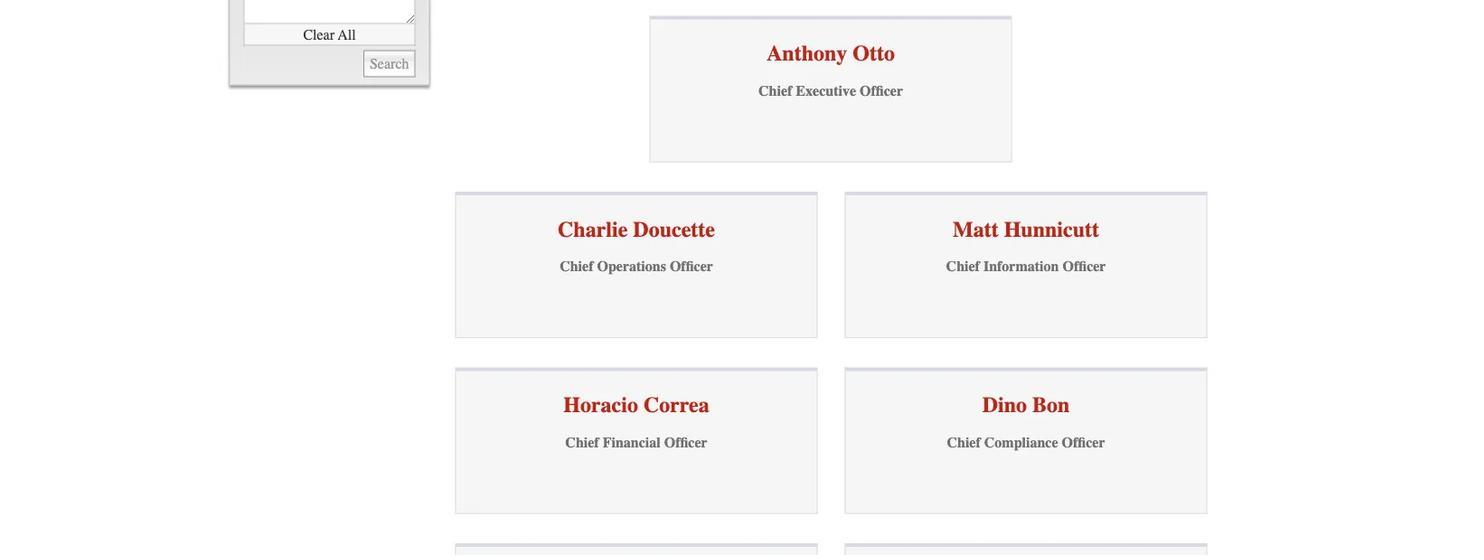 Task type: locate. For each thing, give the bounding box(es) containing it.
information
[[983, 258, 1059, 275]]

horacio correa option
[[455, 367, 818, 514]]

matt
[[953, 217, 999, 242]]

chief inside the dino bon option
[[947, 434, 981, 450]]

clear all
[[303, 26, 356, 43]]

chief down anthony
[[758, 82, 792, 99]]

officer inside the dino bon option
[[1062, 434, 1105, 450]]

officer inside charlie doucette option
[[670, 258, 713, 275]]

officer down correa
[[664, 434, 708, 450]]

chief inside matt hunnicutt option
[[946, 258, 980, 275]]

officer for matt hunnicutt
[[1063, 258, 1106, 275]]

chief inside charlie doucette option
[[560, 258, 593, 275]]

officer
[[860, 82, 903, 99], [670, 258, 713, 275], [1063, 258, 1106, 275], [664, 434, 708, 450], [1062, 434, 1105, 450]]

hunnicutt
[[1004, 217, 1099, 242]]

correa
[[644, 393, 709, 417]]

anthony
[[767, 41, 847, 66]]

list box
[[455, 191, 1207, 555]]

2 option from the left
[[845, 543, 1207, 555]]

chief executive officer
[[758, 82, 903, 99]]

1 horizontal spatial option
[[845, 543, 1207, 555]]

officer inside matt hunnicutt option
[[1063, 258, 1106, 275]]

chief left compliance
[[947, 434, 981, 450]]

officer down otto
[[860, 82, 903, 99]]

doucette
[[633, 217, 715, 242]]

None submit
[[363, 50, 415, 77]]

dino bon
[[982, 393, 1070, 417]]

charlie doucette option
[[455, 191, 818, 338]]

all
[[338, 26, 356, 43]]

officer down doucette
[[670, 258, 713, 275]]

chief down 'horacio'
[[565, 434, 599, 450]]

chief
[[758, 82, 792, 99], [560, 258, 593, 275], [946, 258, 980, 275], [565, 434, 599, 450], [947, 434, 981, 450]]

option
[[455, 543, 818, 555], [845, 543, 1207, 555]]

chief for matt
[[946, 258, 980, 275]]

dino bon option
[[845, 367, 1207, 514]]

otto
[[853, 41, 895, 66]]

chief inside horacio correa option
[[565, 434, 599, 450]]

charlie doucette
[[558, 217, 715, 242]]

officer down hunnicutt
[[1063, 258, 1106, 275]]

chief down "matt"
[[946, 258, 980, 275]]

chief for charlie
[[560, 258, 593, 275]]

officer inside horacio correa option
[[664, 434, 708, 450]]

0 horizontal spatial option
[[455, 543, 818, 555]]

horacio correa
[[563, 393, 709, 417]]

chief for dino
[[947, 434, 981, 450]]

chief down charlie
[[560, 258, 593, 275]]

officer down bon
[[1062, 434, 1105, 450]]



Task type: describe. For each thing, give the bounding box(es) containing it.
clear all button
[[244, 24, 415, 46]]

officer for horacio correa
[[664, 434, 708, 450]]

executive
[[796, 82, 856, 99]]

chief financial officer
[[565, 434, 708, 450]]

horacio
[[563, 393, 638, 417]]

chief operations officer
[[560, 258, 713, 275]]

chief for horacio
[[565, 434, 599, 450]]

1 option from the left
[[455, 543, 818, 555]]

anthony otto
[[767, 41, 895, 66]]

chief compliance officer
[[947, 434, 1105, 450]]

Enter container numbers and/ or booking numbers.  text field
[[244, 0, 415, 24]]

financial
[[603, 434, 661, 450]]

matt hunnicutt option
[[845, 191, 1207, 338]]

officer for charlie doucette
[[670, 258, 713, 275]]

charlie
[[558, 217, 628, 242]]

officer for anthony otto
[[860, 82, 903, 99]]

compliance
[[984, 434, 1058, 450]]

dino
[[982, 393, 1027, 417]]

list box containing charlie doucette
[[455, 191, 1207, 555]]

operations
[[597, 258, 666, 275]]

chief for anthony
[[758, 82, 792, 99]]

officer for dino bon
[[1062, 434, 1105, 450]]

clear
[[303, 26, 335, 43]]

matt hunnicutt
[[953, 217, 1099, 242]]

bon
[[1032, 393, 1070, 417]]

chief information officer
[[946, 258, 1106, 275]]



Task type: vqa. For each thing, say whether or not it's contained in the screenshot.
Pier
no



